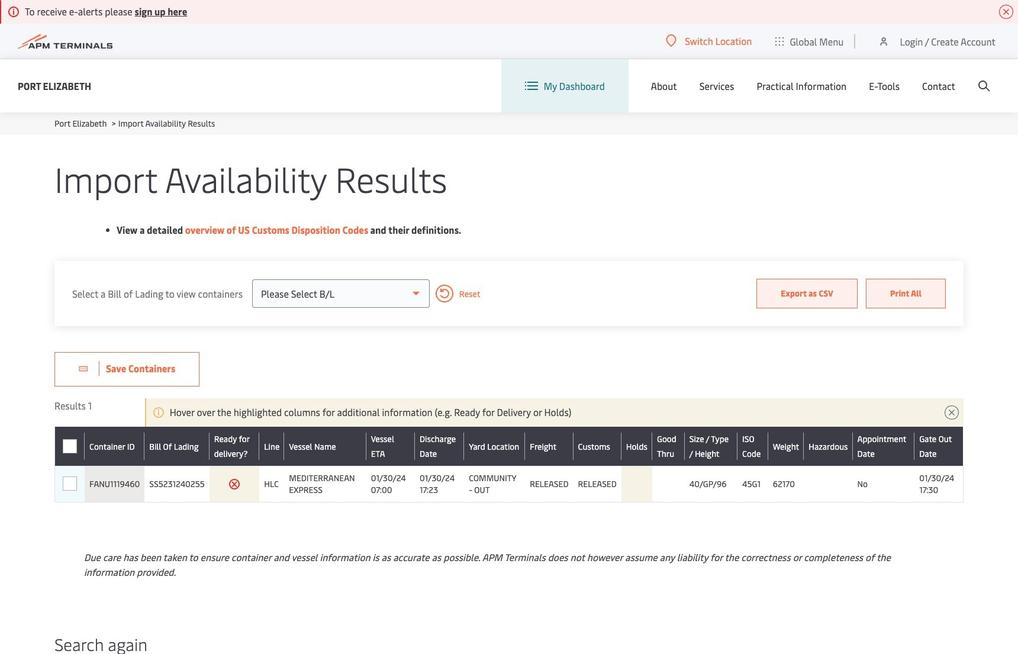 Task type: vqa. For each thing, say whether or not it's contained in the screenshot.
"Tools"
no



Task type: locate. For each thing, give the bounding box(es) containing it.
None checkbox
[[63, 477, 77, 491], [63, 477, 77, 491], [63, 477, 77, 491], [63, 477, 77, 491]]

None checkbox
[[63, 439, 77, 453], [62, 439, 77, 454], [63, 439, 77, 453], [62, 439, 77, 454]]

close alert image
[[999, 5, 1014, 19]]

not ready image
[[229, 478, 240, 490]]



